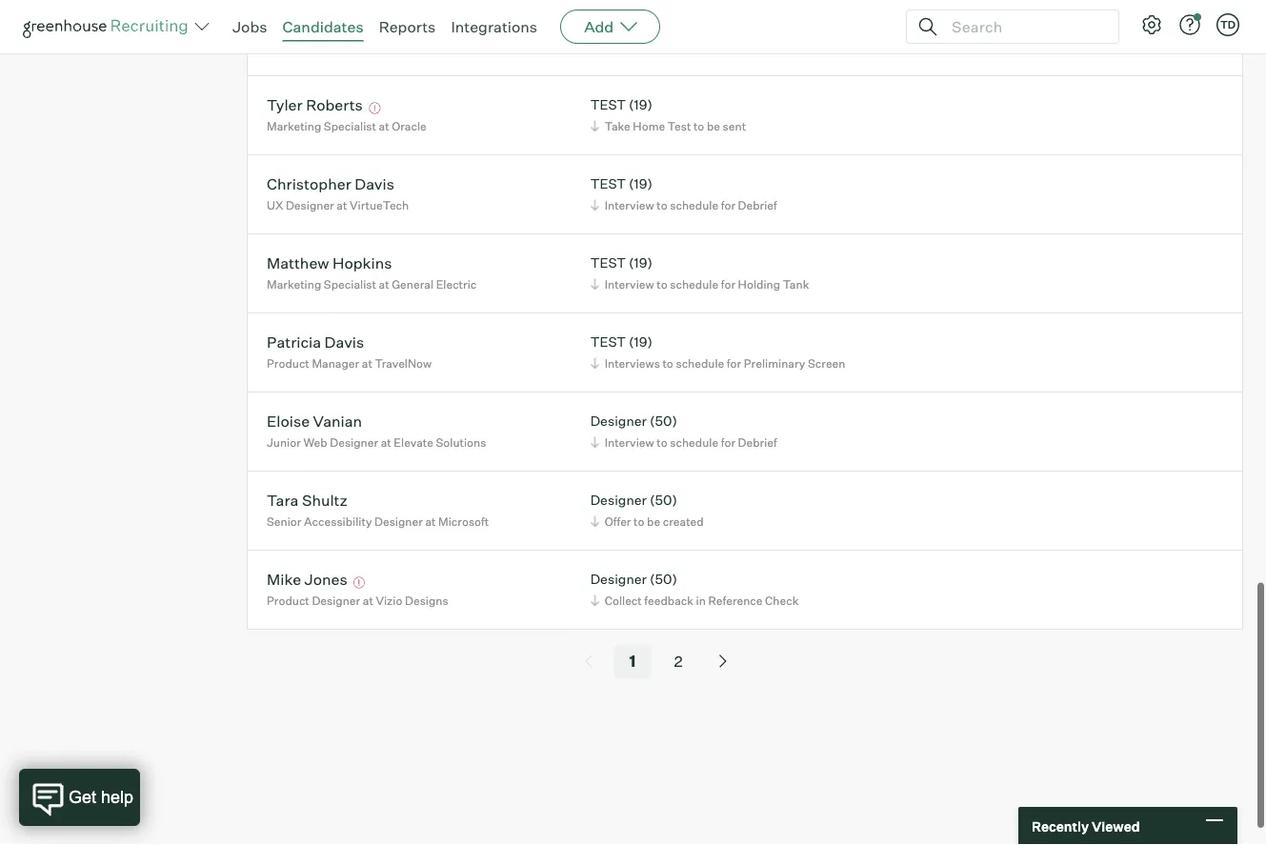 Task type: locate. For each thing, give the bounding box(es) containing it.
2 interviews from the top
[[605, 379, 660, 393]]

0 vertical spatial debrief
[[738, 221, 778, 235]]

at inside christopher davis ux designer at virtuetech
[[337, 221, 347, 235]]

to up designer (50) offer to be created
[[657, 458, 668, 472]]

(19) down interview to schedule for holding tank link
[[629, 357, 653, 373]]

0 horizontal spatial be
[[647, 537, 661, 552]]

designer
[[281, 63, 329, 77], [286, 221, 334, 235], [591, 436, 647, 452], [330, 458, 378, 472], [591, 515, 647, 532], [375, 537, 423, 552], [591, 594, 647, 611], [312, 616, 360, 631]]

1 preliminary from the top
[[744, 63, 806, 77]]

integrations link
[[451, 17, 538, 36]]

patricia davis product manager at travelnow
[[267, 355, 432, 393]]

be left sent
[[707, 142, 721, 156]]

(50) up designer (50) offer to be created
[[650, 436, 678, 452]]

general
[[392, 300, 434, 314]]

offer
[[605, 537, 631, 552]]

microsoft
[[439, 537, 489, 552]]

be
[[707, 142, 721, 156], [647, 537, 661, 552]]

1 vertical spatial product
[[267, 616, 310, 631]]

davis up manager
[[325, 355, 364, 374]]

interviews for davis
[[605, 379, 660, 393]]

5 test from the top
[[591, 357, 626, 373]]

1 vertical spatial davis
[[325, 355, 364, 374]]

test (19) interviews to schedule for preliminary screen
[[591, 40, 846, 77], [591, 357, 846, 393]]

tank
[[783, 300, 810, 314]]

4 (19) from the top
[[629, 278, 653, 294]]

product down mike
[[267, 616, 310, 631]]

interview to schedule for debrief link for davis
[[588, 219, 782, 237]]

(19) inside test (19) interview to schedule for holding tank
[[629, 278, 653, 294]]

3 interview from the top
[[605, 458, 655, 472]]

(19) up test (19) take home test to be sent
[[629, 40, 653, 57]]

1 vertical spatial interview
[[605, 300, 655, 314]]

screen for patricia davis
[[808, 379, 846, 393]]

schedule inside test (19) interview to schedule for holding tank
[[670, 300, 719, 314]]

2 preliminary from the top
[[744, 379, 806, 393]]

specialist down roberts
[[324, 142, 376, 156]]

to for christopher davis
[[657, 221, 668, 235]]

interviews to schedule for preliminary screen link
[[588, 61, 851, 79], [588, 377, 851, 395]]

be inside designer (50) offer to be created
[[647, 537, 661, 552]]

0 vertical spatial marketing
[[267, 142, 321, 156]]

1 vertical spatial specialist
[[324, 300, 376, 314]]

take
[[605, 142, 631, 156]]

interview inside test (19) interview to schedule for holding tank
[[605, 300, 655, 314]]

designer inside designer (50) offer to be created
[[591, 515, 647, 532]]

for for patricia davis
[[727, 379, 742, 393]]

1 (19) from the top
[[629, 40, 653, 57]]

1 vertical spatial be
[[647, 537, 661, 552]]

designer down michelle
[[281, 63, 329, 77]]

interviews
[[605, 63, 660, 77], [605, 379, 660, 393]]

0 vertical spatial specialist
[[324, 142, 376, 156]]

interview inside test (19) interview to schedule for debrief
[[605, 221, 655, 235]]

(50) inside designer (50) offer to be created
[[650, 515, 678, 532]]

designer down christopher in the left of the page
[[286, 221, 334, 235]]

2 (50) from the top
[[650, 515, 678, 532]]

to up test (19) take home test to be sent
[[663, 63, 674, 77]]

1 specialist from the top
[[324, 142, 376, 156]]

to inside 'designer (50) interview to schedule for debrief'
[[657, 458, 668, 472]]

reports
[[379, 17, 436, 36]]

marketing down "matthew" at the top left
[[267, 300, 321, 314]]

walmart
[[345, 63, 391, 77]]

1 vertical spatial test (19) interviews to schedule for preliminary screen
[[591, 357, 846, 393]]

schedule for christopher davis
[[670, 221, 719, 235]]

0 vertical spatial preliminary
[[744, 63, 806, 77]]

schedule up the created at the bottom of the page
[[670, 458, 719, 472]]

davis
[[355, 197, 395, 216], [325, 355, 364, 374]]

specialist down hopkins
[[324, 300, 376, 314]]

2 specialist from the top
[[324, 300, 376, 314]]

product
[[267, 379, 310, 393], [267, 616, 310, 631]]

for inside 'designer (50) interview to schedule for debrief'
[[721, 458, 736, 472]]

preliminary
[[744, 63, 806, 77], [744, 379, 806, 393]]

designer inside the 'designer (50) collect feedback in reference check'
[[591, 594, 647, 611]]

product down patricia
[[267, 379, 310, 393]]

schedule inside 'designer (50) interview to schedule for debrief'
[[670, 458, 719, 472]]

2 vertical spatial (50)
[[650, 594, 678, 611]]

preliminary down holding
[[744, 379, 806, 393]]

interview to schedule for debrief link up designer (50) offer to be created
[[588, 456, 782, 474]]

test
[[668, 142, 691, 156]]

vanian
[[313, 434, 362, 453]]

0 vertical spatial davis
[[355, 197, 395, 216]]

interviews up 'designer (50) interview to schedule for debrief'
[[605, 379, 660, 393]]

screen for michelle gardner
[[808, 63, 846, 77]]

preliminary for patricia davis
[[744, 379, 806, 393]]

designer up collect
[[591, 594, 647, 611]]

davis inside christopher davis ux designer at virtuetech
[[355, 197, 395, 216]]

marketing specialist at oracle
[[267, 142, 427, 156]]

marketing down tyler
[[267, 142, 321, 156]]

test
[[591, 40, 626, 57], [591, 119, 626, 136], [591, 198, 626, 215], [591, 278, 626, 294], [591, 357, 626, 373]]

to for patricia davis
[[663, 379, 674, 393]]

0 vertical spatial interview
[[605, 221, 655, 235]]

1 interview to schedule for debrief link from the top
[[588, 219, 782, 237]]

ui
[[267, 63, 279, 77]]

eloise vanian junior web designer at elevate solutions
[[267, 434, 487, 472]]

offer to be created link
[[588, 535, 709, 553]]

tyler
[[267, 118, 303, 137]]

jones
[[305, 593, 348, 612]]

interviews to schedule for preliminary screen link up sent
[[588, 61, 851, 79]]

designer up designer (50) offer to be created
[[591, 436, 647, 452]]

be inside test (19) take home test to be sent
[[707, 142, 721, 156]]

1 vertical spatial debrief
[[738, 458, 778, 472]]

1 product from the top
[[267, 379, 310, 393]]

to down test (19) interview to schedule for debrief
[[657, 300, 668, 314]]

to inside test (19) interview to schedule for debrief
[[657, 221, 668, 235]]

3 (50) from the top
[[650, 594, 678, 611]]

1 interviews to schedule for preliminary screen link from the top
[[588, 61, 851, 79]]

(19) up interview to schedule for holding tank link
[[629, 278, 653, 294]]

specialist
[[324, 142, 376, 156], [324, 300, 376, 314]]

to inside designer (50) offer to be created
[[634, 537, 645, 552]]

to inside test (19) interview to schedule for holding tank
[[657, 300, 668, 314]]

interview
[[605, 221, 655, 235], [605, 300, 655, 314], [605, 458, 655, 472]]

at inside patricia davis product manager at travelnow
[[362, 379, 373, 393]]

designer inside christopher davis ux designer at virtuetech
[[286, 221, 334, 235]]

(50)
[[650, 436, 678, 452], [650, 515, 678, 532], [650, 594, 678, 611]]

accessibility
[[304, 537, 372, 552]]

davis up "virtuetech"
[[355, 197, 395, 216]]

schedule inside test (19) interview to schedule for debrief
[[670, 221, 719, 235]]

1 vertical spatial marketing
[[267, 300, 321, 314]]

to right offer
[[634, 537, 645, 552]]

at inside tara shultz senior accessibility designer at microsoft
[[426, 537, 436, 552]]

(19) inside test (19) take home test to be sent
[[629, 119, 653, 136]]

schedule left holding
[[670, 300, 719, 314]]

designer down "jones"
[[312, 616, 360, 631]]

interviews down add popup button
[[605, 63, 660, 77]]

(19) down home
[[629, 198, 653, 215]]

(50) inside 'designer (50) interview to schedule for debrief'
[[650, 436, 678, 452]]

to up test (19) interview to schedule for holding tank
[[657, 221, 668, 235]]

web
[[304, 458, 328, 472]]

2 interviews to schedule for preliminary screen link from the top
[[588, 377, 851, 395]]

2 debrief from the top
[[738, 458, 778, 472]]

1 vertical spatial (50)
[[650, 515, 678, 532]]

test (19) interviews to schedule for preliminary screen for davis
[[591, 357, 846, 393]]

jobs
[[233, 17, 267, 36]]

jobs link
[[233, 17, 267, 36]]

interview for vanian
[[605, 458, 655, 472]]

1 vertical spatial interviews to schedule for preliminary screen link
[[588, 377, 851, 395]]

roberts
[[306, 118, 363, 137]]

(19)
[[629, 40, 653, 57], [629, 119, 653, 136], [629, 198, 653, 215], [629, 278, 653, 294], [629, 357, 653, 373]]

junior
[[267, 458, 301, 472]]

0 vertical spatial product
[[267, 379, 310, 393]]

2 (19) from the top
[[629, 119, 653, 136]]

0 vertical spatial interviews
[[605, 63, 660, 77]]

1 screen from the top
[[808, 63, 846, 77]]

1 test from the top
[[591, 40, 626, 57]]

2 test (19) interviews to schedule for preliminary screen from the top
[[591, 357, 846, 393]]

designer (50) interview to schedule for debrief
[[591, 436, 778, 472]]

1 test (19) interviews to schedule for preliminary screen from the top
[[591, 40, 846, 77]]

for for eloise vanian
[[721, 458, 736, 472]]

(19) inside test (19) interview to schedule for debrief
[[629, 198, 653, 215]]

0 vertical spatial test (19) interviews to schedule for preliminary screen
[[591, 40, 846, 77]]

(50) up feedback
[[650, 594, 678, 611]]

marketing
[[267, 142, 321, 156], [267, 300, 321, 314]]

schedule up 'designer (50) interview to schedule for debrief'
[[676, 379, 725, 393]]

at down tyler roberts has been in take home test for more than 7 days image
[[379, 142, 389, 156]]

for inside test (19) interview to schedule for debrief
[[721, 221, 736, 235]]

2 marketing from the top
[[267, 300, 321, 314]]

0 vertical spatial interviews to schedule for preliminary screen link
[[588, 61, 851, 79]]

pagination navigation
[[23, 667, 1267, 702]]

add
[[584, 17, 614, 36]]

at left microsoft
[[426, 537, 436, 552]]

vizio
[[376, 616, 403, 631]]

screen
[[808, 63, 846, 77], [808, 379, 846, 393]]

1 (50) from the top
[[650, 436, 678, 452]]

senior
[[267, 537, 302, 552]]

schedule for patricia davis
[[676, 379, 725, 393]]

interviews to schedule for preliminary screen link for davis
[[588, 377, 851, 395]]

interview to schedule for debrief link
[[588, 219, 782, 237], [588, 456, 782, 474]]

1 vertical spatial interviews
[[605, 379, 660, 393]]

1 vertical spatial screen
[[808, 379, 846, 393]]

holding
[[738, 300, 781, 314]]

davis inside patricia davis product manager at travelnow
[[325, 355, 364, 374]]

at inside eloise vanian junior web designer at elevate solutions
[[381, 458, 392, 472]]

1 interview from the top
[[605, 221, 655, 235]]

for inside test (19) interview to schedule for holding tank
[[721, 300, 736, 314]]

at right manager
[[362, 379, 373, 393]]

designer right the accessibility
[[375, 537, 423, 552]]

at down christopher davis link
[[337, 221, 347, 235]]

0 vertical spatial be
[[707, 142, 721, 156]]

be left the created at the bottom of the page
[[647, 537, 661, 552]]

to right test
[[694, 142, 705, 156]]

at down michelle gardner link
[[332, 63, 342, 77]]

designer up offer
[[591, 515, 647, 532]]

at inside michelle gardner ui designer at walmart
[[332, 63, 342, 77]]

at
[[332, 63, 342, 77], [379, 142, 389, 156], [337, 221, 347, 235], [379, 300, 389, 314], [362, 379, 373, 393], [381, 458, 392, 472], [426, 537, 436, 552], [363, 616, 374, 631]]

2 interview to schedule for debrief link from the top
[[588, 456, 782, 474]]

Search text field
[[948, 13, 1102, 41]]

at left general
[[379, 300, 389, 314]]

debrief inside test (19) interview to schedule for debrief
[[738, 221, 778, 235]]

(50) up offer to be created link
[[650, 515, 678, 532]]

2 interview from the top
[[605, 300, 655, 314]]

collect
[[605, 616, 642, 631]]

test for christopher davis
[[591, 198, 626, 215]]

oracle
[[392, 142, 427, 156]]

designer down "vanian"
[[330, 458, 378, 472]]

test for michelle gardner
[[591, 40, 626, 57]]

0 vertical spatial (50)
[[650, 436, 678, 452]]

preliminary up sent
[[744, 63, 806, 77]]

davis for christopher davis
[[355, 197, 395, 216]]

to for eloise vanian
[[657, 458, 668, 472]]

marketing inside matthew hopkins marketing specialist at general electric
[[267, 300, 321, 314]]

schedule up test (19) take home test to be sent
[[676, 63, 725, 77]]

3 (19) from the top
[[629, 198, 653, 215]]

to up 'designer (50) interview to schedule for debrief'
[[663, 379, 674, 393]]

michelle gardner link
[[267, 39, 389, 61]]

schedule
[[676, 63, 725, 77], [670, 221, 719, 235], [670, 300, 719, 314], [676, 379, 725, 393], [670, 458, 719, 472]]

home
[[633, 142, 666, 156]]

test (19) interviews to schedule for preliminary screen up sent
[[591, 40, 846, 77]]

td button
[[1213, 10, 1244, 40]]

schedule up test (19) interview to schedule for holding tank
[[670, 221, 719, 235]]

interviews to schedule for preliminary screen link up 'designer (50) interview to schedule for debrief'
[[588, 377, 851, 395]]

christopher davis ux designer at virtuetech
[[267, 197, 409, 235]]

test inside test (19) interview to schedule for holding tank
[[591, 278, 626, 294]]

to for matthew hopkins
[[657, 300, 668, 314]]

test for patricia davis
[[591, 357, 626, 373]]

schedule for michelle gardner
[[676, 63, 725, 77]]

1 interviews from the top
[[605, 63, 660, 77]]

eloise
[[267, 434, 310, 453]]

1 vertical spatial interview to schedule for debrief link
[[588, 456, 782, 474]]

4 test from the top
[[591, 278, 626, 294]]

3 test from the top
[[591, 198, 626, 215]]

debrief inside 'designer (50) interview to schedule for debrief'
[[738, 458, 778, 472]]

debrief for christopher davis
[[738, 221, 778, 235]]

designer (50) collect feedback in reference check
[[591, 594, 799, 631]]

to for michelle gardner
[[663, 63, 674, 77]]

2 vertical spatial interview
[[605, 458, 655, 472]]

1 vertical spatial preliminary
[[744, 379, 806, 393]]

0 vertical spatial interview to schedule for debrief link
[[588, 219, 782, 237]]

(19) up home
[[629, 119, 653, 136]]

at left elevate
[[381, 458, 392, 472]]

designer (50) offer to be created
[[591, 515, 704, 552]]

2 test from the top
[[591, 119, 626, 136]]

1 horizontal spatial be
[[707, 142, 721, 156]]

1 debrief from the top
[[738, 221, 778, 235]]

tara shultz link
[[267, 513, 348, 535]]

candidates link
[[283, 17, 364, 36]]

test inside test (19) interview to schedule for debrief
[[591, 198, 626, 215]]

at inside matthew hopkins marketing specialist at general electric
[[379, 300, 389, 314]]

5 (19) from the top
[[629, 357, 653, 373]]

2 screen from the top
[[808, 379, 846, 393]]

interview to schedule for debrief link up test (19) interview to schedule for holding tank
[[588, 219, 782, 237]]

interviews for gardner
[[605, 63, 660, 77]]

0 vertical spatial screen
[[808, 63, 846, 77]]

for for matthew hopkins
[[721, 300, 736, 314]]

test (19) interviews to schedule for preliminary screen down interview to schedule for holding tank link
[[591, 357, 846, 393]]

collect feedback in reference check link
[[588, 614, 804, 633]]

interview inside 'designer (50) interview to schedule for debrief'
[[605, 458, 655, 472]]

debrief
[[738, 221, 778, 235], [738, 458, 778, 472]]

for
[[727, 63, 742, 77], [721, 221, 736, 235], [721, 300, 736, 314], [727, 379, 742, 393], [721, 458, 736, 472]]



Task type: vqa. For each thing, say whether or not it's contained in the screenshot.
Job Details
no



Task type: describe. For each thing, give the bounding box(es) containing it.
hopkins
[[333, 276, 392, 295]]

schedule for matthew hopkins
[[670, 300, 719, 314]]

check
[[766, 616, 799, 631]]

designer inside 'designer (50) interview to schedule for debrief'
[[591, 436, 647, 452]]

specialist inside matthew hopkins marketing specialist at general electric
[[324, 300, 376, 314]]

(50) for shultz
[[650, 515, 678, 532]]

designer inside eloise vanian junior web designer at elevate solutions
[[330, 458, 378, 472]]

recently viewed
[[1032, 818, 1141, 835]]

preliminary for michelle gardner
[[744, 63, 806, 77]]

2
[[674, 675, 683, 694]]

patricia
[[267, 355, 321, 374]]

michelle gardner ui designer at walmart
[[267, 39, 391, 77]]

test for matthew hopkins
[[591, 278, 626, 294]]

recently
[[1032, 818, 1090, 835]]

mike jones
[[267, 593, 348, 612]]

christopher davis link
[[267, 197, 395, 219]]

test (19) interviews to schedule for preliminary screen for gardner
[[591, 40, 846, 77]]

(50) for vanian
[[650, 436, 678, 452]]

to for tara shultz
[[634, 537, 645, 552]]

reports link
[[379, 17, 436, 36]]

(19) for matthew hopkins
[[629, 278, 653, 294]]

interview to schedule for holding tank link
[[588, 298, 814, 316]]

schedule for eloise vanian
[[670, 458, 719, 472]]

created
[[663, 537, 704, 552]]

shultz
[[302, 513, 348, 533]]

elevate
[[394, 458, 434, 472]]

add button
[[561, 10, 661, 44]]

interview for hopkins
[[605, 300, 655, 314]]

page 1 element
[[614, 668, 651, 701]]

to inside test (19) take home test to be sent
[[694, 142, 705, 156]]

ux
[[267, 221, 283, 235]]

mike jones link
[[267, 593, 348, 614]]

interview to schedule for debrief link for vanian
[[588, 456, 782, 474]]

matthew
[[267, 276, 329, 295]]

td button
[[1217, 13, 1240, 36]]

td
[[1221, 18, 1236, 31]]

electric
[[436, 300, 477, 314]]

designs
[[405, 616, 449, 631]]

solutions
[[436, 458, 487, 472]]

configure image
[[1141, 13, 1164, 36]]

(50) inside the 'designer (50) collect feedback in reference check'
[[650, 594, 678, 611]]

for for christopher davis
[[721, 221, 736, 235]]

debrief for eloise vanian
[[738, 458, 778, 472]]

travelnow
[[375, 379, 432, 393]]

designer inside tara shultz senior accessibility designer at microsoft
[[375, 537, 423, 552]]

designer inside michelle gardner ui designer at walmart
[[281, 63, 329, 77]]

(19) for christopher davis
[[629, 198, 653, 215]]

michelle
[[267, 39, 327, 58]]

tara shultz senior accessibility designer at microsoft
[[267, 513, 489, 552]]

sent
[[723, 142, 746, 156]]

feedback
[[645, 616, 694, 631]]

gardner
[[330, 39, 389, 58]]

2 link
[[659, 668, 698, 701]]

product designer at vizio designs
[[267, 616, 449, 631]]

test (19) interview to schedule for holding tank
[[591, 278, 810, 314]]

patricia davis link
[[267, 355, 364, 377]]

at down the mike jones has been in reference check for more than 10 days image
[[363, 616, 374, 631]]

greenhouse recruiting image
[[23, 15, 194, 38]]

tyler roberts has been in take home test for more than 7 days image
[[366, 125, 384, 137]]

1 marketing from the top
[[267, 142, 321, 156]]

mike
[[267, 593, 301, 612]]

matthew hopkins link
[[267, 276, 392, 298]]

interviews to schedule for preliminary screen link for gardner
[[588, 61, 851, 79]]

take home test to be sent link
[[588, 140, 751, 158]]

tara
[[267, 513, 299, 533]]

tyler roberts link
[[267, 118, 363, 140]]

tyler roberts
[[267, 118, 363, 137]]

candidates
[[283, 17, 364, 36]]

test inside test (19) take home test to be sent
[[591, 119, 626, 136]]

interview for davis
[[605, 221, 655, 235]]

matthew hopkins marketing specialist at general electric
[[267, 276, 477, 314]]

viewed
[[1092, 818, 1141, 835]]

test (19) interview to schedule for debrief
[[591, 198, 778, 235]]

in
[[696, 616, 706, 631]]

1
[[630, 675, 636, 694]]

(19) for michelle gardner
[[629, 40, 653, 57]]

product inside patricia davis product manager at travelnow
[[267, 379, 310, 393]]

(19) for patricia davis
[[629, 357, 653, 373]]

christopher
[[267, 197, 352, 216]]

mike jones has been in reference check for more than 10 days image
[[351, 600, 368, 612]]

for for michelle gardner
[[727, 63, 742, 77]]

reference
[[709, 616, 763, 631]]

eloise vanian link
[[267, 434, 362, 456]]

virtuetech
[[350, 221, 409, 235]]

test (19) take home test to be sent
[[591, 119, 746, 156]]

integrations
[[451, 17, 538, 36]]

2 product from the top
[[267, 616, 310, 631]]

manager
[[312, 379, 360, 393]]

davis for patricia davis
[[325, 355, 364, 374]]



